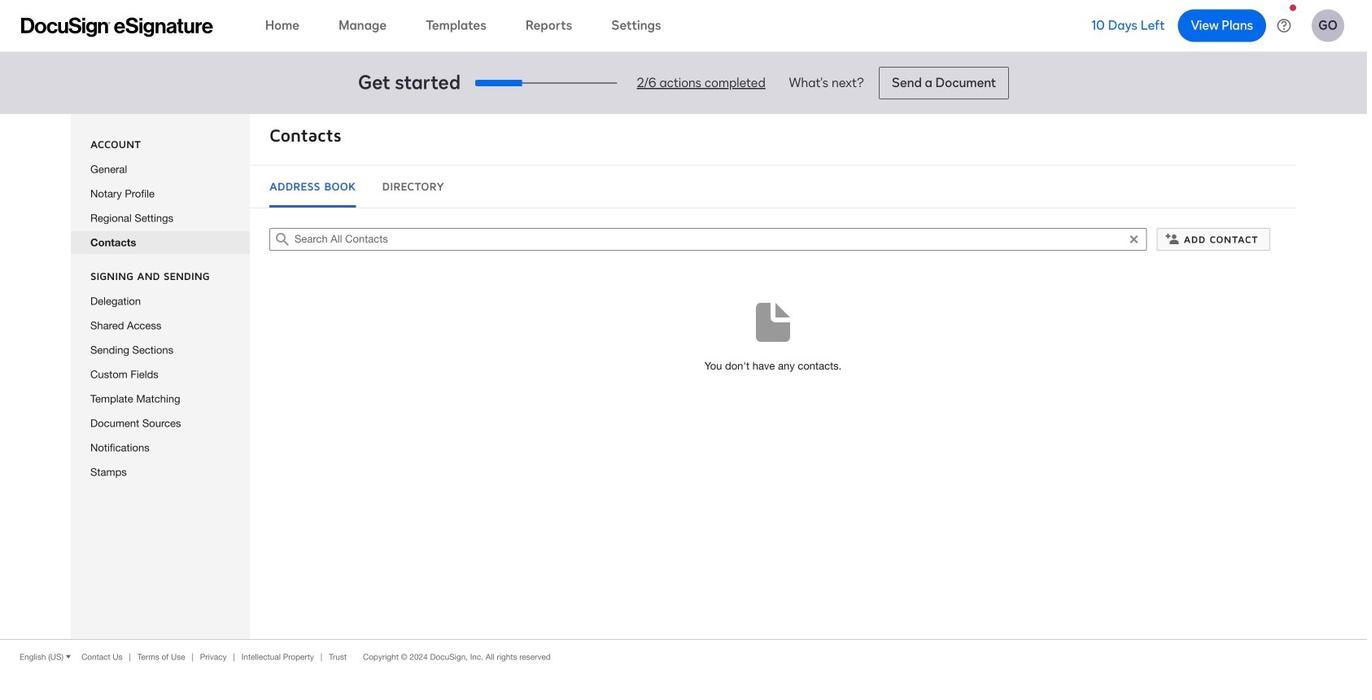 Task type: describe. For each thing, give the bounding box(es) containing it.
more info region
[[0, 639, 1368, 674]]

docusign esignature image
[[21, 18, 213, 37]]

Search All Contacts text field
[[295, 229, 1122, 250]]



Task type: locate. For each thing, give the bounding box(es) containing it.
clear search image
[[1128, 233, 1141, 246]]

tab list
[[269, 176, 1277, 208]]



Task type: vqa. For each thing, say whether or not it's contained in the screenshot.
alert icon
no



